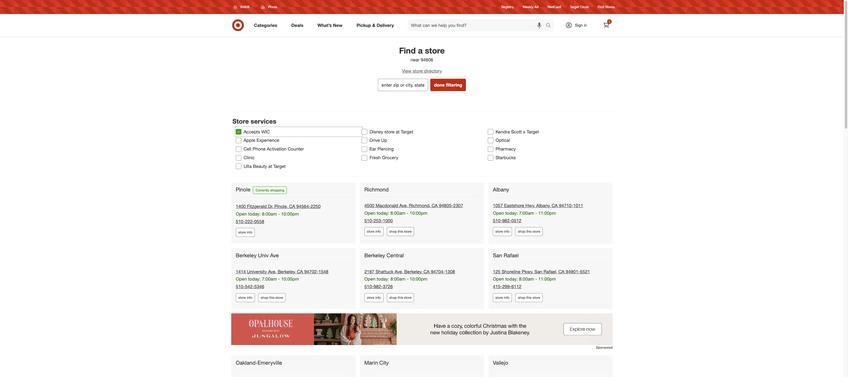 Task type: locate. For each thing, give the bounding box(es) containing it.
shop this store button down 1000
[[387, 227, 414, 236]]

1 vertical spatial pinole
[[236, 186, 250, 193]]

0 horizontal spatial berkeley
[[236, 252, 257, 259]]

982-
[[502, 218, 511, 223], [374, 284, 383, 289]]

kendra scott x target
[[496, 129, 539, 134]]

- down 4500 macdonald ave, richmond, ca 94805-2307 link
[[407, 210, 409, 216]]

open down "2187"
[[364, 276, 376, 282]]

open inside 1400 fitzgerald dr, pinole, ca 94564-2250 open today: 8:00am - 10:00pm 510-222-0558
[[236, 211, 247, 217]]

shop this store down 3726
[[389, 296, 412, 300]]

near
[[411, 57, 420, 63]]

299-
[[502, 284, 511, 289]]

7:00am inside 1414 university ave, berkeley, ca 94702-1548 open today: 7:00am - 10:00pm 510-542-5346
[[262, 276, 277, 282]]

7:00am
[[519, 210, 534, 216], [262, 276, 277, 282]]

10:00pm inside 4500 macdonald ave, richmond, ca 94805-2307 open today: 8:00am - 10:00pm 510-253-1000
[[410, 210, 427, 216]]

ca left 94805-
[[432, 203, 438, 208]]

store info for richmond
[[367, 229, 381, 234]]

10:00pm down 2187 shattuck ave, berkeley, ca 94704-1308 'link'
[[410, 276, 427, 282]]

find for stores
[[598, 5, 604, 9]]

1 11:00pm from the top
[[538, 210, 556, 216]]

open for richmond
[[364, 210, 376, 216]]

1 horizontal spatial berkeley,
[[404, 269, 422, 274]]

open for pinole
[[236, 211, 247, 217]]

8:00am for berkeley central
[[391, 276, 406, 282]]

this down 1414 university ave, berkeley, ca 94702-1548 open today: 7:00am - 10:00pm 510-542-5346
[[269, 296, 275, 300]]

open inside '1057 eastshore hwy, albany, ca 94710-1011 open today: 7:00am - 11:00pm 510-982-0512'
[[493, 210, 504, 216]]

- down the 1414 university ave, berkeley, ca 94702-1548 link
[[278, 276, 280, 282]]

510- down "2187"
[[364, 284, 374, 289]]

8:00am inside 4500 macdonald ave, richmond, ca 94805-2307 open today: 8:00am - 10:00pm 510-253-1000
[[391, 210, 406, 216]]

0 horizontal spatial 7:00am
[[262, 276, 277, 282]]

sign
[[575, 23, 583, 27]]

0 horizontal spatial at
[[268, 163, 272, 169]]

ave, inside 2187 shattuck ave, berkeley, ca 94704-1308 open today: 8:00am - 10:00pm 510-982-3726
[[395, 269, 403, 274]]

1 horizontal spatial san
[[535, 269, 542, 274]]

0 vertical spatial 94806
[[240, 5, 250, 9]]

ca inside 1400 fitzgerald dr, pinole, ca 94564-2250 open today: 8:00am - 10:00pm 510-222-0558
[[289, 204, 295, 209]]

open up 415-
[[493, 276, 504, 282]]

8:00am for pinole
[[262, 211, 277, 217]]

target
[[570, 5, 579, 9], [401, 129, 413, 134], [527, 129, 539, 134], [273, 163, 286, 169]]

4500 macdonald ave, richmond, ca 94805-2307 link
[[364, 203, 463, 208]]

510- inside 4500 macdonald ave, richmond, ca 94805-2307 open today: 8:00am - 10:00pm 510-253-1000
[[364, 218, 374, 223]]

phone
[[253, 146, 266, 152]]

this
[[398, 229, 403, 234], [526, 229, 532, 234], [269, 296, 275, 300], [398, 296, 403, 300], [526, 296, 532, 300]]

store down 542-
[[238, 296, 246, 300]]

experience
[[257, 138, 279, 143]]

2187 shattuck ave, berkeley, ca 94704-1308 link
[[364, 269, 455, 274]]

at
[[396, 129, 400, 134], [268, 163, 272, 169]]

94806 inside 94806 dropdown button
[[240, 5, 250, 9]]

what's new
[[317, 22, 343, 28]]

0 vertical spatial at
[[396, 129, 400, 134]]

shop for san rafael
[[518, 296, 525, 300]]

2 berkeley, from the left
[[404, 269, 422, 274]]

1 horizontal spatial berkeley
[[364, 252, 385, 259]]

store right view
[[413, 68, 423, 74]]

what's new link
[[313, 19, 350, 31]]

1 horizontal spatial at
[[396, 129, 400, 134]]

store info down '222-'
[[238, 230, 252, 235]]

store info link down 542-
[[236, 293, 255, 302]]

1 horizontal spatial pinole
[[268, 5, 277, 9]]

find inside find a store near 94806
[[399, 45, 416, 56]]

Clinic checkbox
[[236, 155, 241, 161]]

7:00am inside '1057 eastshore hwy, albany, ca 94710-1011 open today: 7:00am - 11:00pm 510-982-0512'
[[519, 210, 534, 216]]

510-982-0512 link
[[493, 218, 521, 223]]

510- down 1414
[[236, 284, 245, 289]]

shop down 3726
[[389, 296, 397, 300]]

open inside 2187 shattuck ave, berkeley, ca 94704-1308 open today: 8:00am - 10:00pm 510-982-3726
[[364, 276, 376, 282]]

currently
[[256, 188, 269, 192]]

8:00am inside "125 shoreline pkwy, san rafael, ca 94901-5521 open today: 8:00am - 11:00pm 415-299-6112"
[[519, 276, 534, 282]]

ca
[[432, 203, 438, 208], [552, 203, 558, 208], [289, 204, 295, 209], [297, 269, 303, 274], [424, 269, 430, 274], [559, 269, 565, 274]]

2 link
[[600, 19, 613, 31]]

ca right the "rafael,"
[[559, 269, 565, 274]]

1 vertical spatial 11:00pm
[[538, 276, 556, 282]]

store down '1057 eastshore hwy, albany, ca 94710-1011 open today: 7:00am - 11:00pm 510-982-0512'
[[533, 229, 540, 234]]

510- for richmond
[[364, 218, 374, 223]]

11:00pm down 'albany,'
[[538, 210, 556, 216]]

1 berkeley, from the left
[[278, 269, 296, 274]]

11:00pm inside '1057 eastshore hwy, albany, ca 94710-1011 open today: 7:00am - 11:00pm 510-982-0512'
[[538, 210, 556, 216]]

1 horizontal spatial find
[[598, 5, 604, 9]]

shop down 5346 at left
[[261, 296, 268, 300]]

Ear Piercing checkbox
[[362, 146, 367, 152]]

store info link for pinole
[[236, 228, 255, 237]]

today: down "shattuck"
[[377, 276, 389, 282]]

ulta
[[244, 163, 252, 169]]

982- for berkeley central
[[374, 284, 383, 289]]

- inside 2187 shattuck ave, berkeley, ca 94704-1308 open today: 8:00am - 10:00pm 510-982-3726
[[407, 276, 409, 282]]

dr,
[[268, 204, 273, 209]]

find up near
[[399, 45, 416, 56]]

univ
[[258, 252, 269, 259]]

0 vertical spatial pinole
[[268, 5, 277, 9]]

shopping
[[270, 188, 284, 192]]

pinole up categories "link"
[[268, 5, 277, 9]]

ulta beauty at target
[[244, 163, 286, 169]]

open inside 4500 macdonald ave, richmond, ca 94805-2307 open today: 8:00am - 10:00pm 510-253-1000
[[364, 210, 376, 216]]

store info link down the '510-982-3726' link
[[364, 293, 384, 302]]

Fresh Grocery checkbox
[[362, 155, 367, 161]]

shop this store button for san rafael
[[515, 293, 543, 302]]

510- inside 1400 fitzgerald dr, pinole, ca 94564-2250 open today: 8:00am - 10:00pm 510-222-0558
[[236, 219, 245, 224]]

shop this store button for berkeley central
[[387, 293, 414, 302]]

apple
[[244, 138, 255, 143]]

store down 253-
[[367, 229, 375, 234]]

ave, left richmond,
[[399, 203, 408, 208]]

today: down eastshore
[[505, 210, 518, 216]]

510- down 1400
[[236, 219, 245, 224]]

info down 253-
[[375, 229, 381, 234]]

- for pinole
[[278, 211, 280, 217]]

ear piercing
[[370, 146, 394, 152]]

info down the '510-982-3726' link
[[375, 296, 381, 300]]

open inside 1414 university ave, berkeley, ca 94702-1548 open today: 7:00am - 10:00pm 510-542-5346
[[236, 276, 247, 282]]

marin city
[[364, 360, 389, 366]]

0 vertical spatial 7:00am
[[519, 210, 534, 216]]

this for berkeley univ ave
[[269, 296, 275, 300]]

4500 macdonald ave, richmond, ca 94805-2307 open today: 8:00am - 10:00pm 510-253-1000
[[364, 203, 463, 223]]

store info down 542-
[[238, 296, 252, 300]]

0 horizontal spatial berkeley,
[[278, 269, 296, 274]]

8:00am up 1000
[[391, 210, 406, 216]]

vallejo link
[[493, 360, 509, 366]]

open down 1414
[[236, 276, 247, 282]]

today: inside 1400 fitzgerald dr, pinole, ca 94564-2250 open today: 8:00am - 10:00pm 510-222-0558
[[248, 211, 261, 217]]

10:00pm inside 2187 shattuck ave, berkeley, ca 94704-1308 open today: 8:00am - 10:00pm 510-982-3726
[[410, 276, 427, 282]]

store down "125 shoreline pkwy, san rafael, ca 94901-5521 open today: 8:00am - 11:00pm 415-299-6112"
[[533, 296, 540, 300]]

berkeley
[[236, 252, 257, 259], [364, 252, 385, 259]]

125
[[493, 269, 501, 274]]

target for kendra scott x target
[[527, 129, 539, 134]]

shop this store down 1000
[[389, 229, 412, 234]]

find left stores
[[598, 5, 604, 9]]

san right pkwy,
[[535, 269, 542, 274]]

982- down "shattuck"
[[374, 284, 383, 289]]

ca right 'albany,'
[[552, 203, 558, 208]]

ca inside 2187 shattuck ave, berkeley, ca 94704-1308 open today: 8:00am - 10:00pm 510-982-3726
[[424, 269, 430, 274]]

done filtering
[[434, 82, 462, 88]]

pinole inside dropdown button
[[268, 5, 277, 9]]

- down 1057 eastshore hwy, albany, ca 94710-1011 link
[[535, 210, 537, 216]]

shoreline
[[502, 269, 521, 274]]

8:00am down dr,
[[262, 211, 277, 217]]

shop this store for san rafael
[[518, 296, 540, 300]]

shop this store for richmond
[[389, 229, 412, 234]]

store
[[232, 117, 249, 125]]

- inside 4500 macdonald ave, richmond, ca 94805-2307 open today: 8:00am - 10:00pm 510-253-1000
[[407, 210, 409, 216]]

store info link down 510-982-0512 link
[[493, 227, 512, 236]]

today: for richmond
[[377, 210, 389, 216]]

- down 125 shoreline pkwy, san rafael, ca 94901-5521 link
[[535, 276, 537, 282]]

- down 2187 shattuck ave, berkeley, ca 94704-1308 'link'
[[407, 276, 409, 282]]

today: inside 1414 university ave, berkeley, ca 94702-1548 open today: 7:00am - 10:00pm 510-542-5346
[[248, 276, 261, 282]]

ave, inside 4500 macdonald ave, richmond, ca 94805-2307 open today: 8:00am - 10:00pm 510-253-1000
[[399, 203, 408, 208]]

search button
[[543, 19, 557, 33]]

store info for albany
[[496, 229, 510, 234]]

info
[[375, 229, 381, 234], [504, 229, 510, 234], [247, 230, 252, 235], [247, 296, 252, 300], [375, 296, 381, 300], [504, 296, 510, 300]]

shop for berkeley univ ave
[[261, 296, 268, 300]]

berkeley, left 94704-
[[404, 269, 422, 274]]

find for a
[[399, 45, 416, 56]]

0 vertical spatial san
[[493, 252, 502, 259]]

store down '222-'
[[238, 230, 246, 235]]

2 berkeley from the left
[[364, 252, 385, 259]]

up
[[381, 138, 387, 143]]

510- for berkeley univ ave
[[236, 284, 245, 289]]

-
[[407, 210, 409, 216], [535, 210, 537, 216], [278, 211, 280, 217], [278, 276, 280, 282], [407, 276, 409, 282], [535, 276, 537, 282]]

shop this store button down 6112
[[515, 293, 543, 302]]

today: inside '1057 eastshore hwy, albany, ca 94710-1011 open today: 7:00am - 11:00pm 510-982-0512'
[[505, 210, 518, 216]]

2307
[[453, 203, 463, 208]]

982- down eastshore
[[502, 218, 511, 223]]

apple experience
[[244, 138, 279, 143]]

store info down the '510-982-3726' link
[[367, 296, 381, 300]]

ca inside 1414 university ave, berkeley, ca 94702-1548 open today: 7:00am - 10:00pm 510-542-5346
[[297, 269, 303, 274]]

510- inside '1057 eastshore hwy, albany, ca 94710-1011 open today: 7:00am - 11:00pm 510-982-0512'
[[493, 218, 502, 223]]

shop this store for albany
[[518, 229, 540, 234]]

ave, inside 1414 university ave, berkeley, ca 94702-1548 open today: 7:00am - 10:00pm 510-542-5346
[[268, 269, 276, 274]]

info for san rafael
[[504, 296, 510, 300]]

253-
[[374, 218, 383, 223]]

redcard link
[[548, 5, 561, 9]]

today: for pinole
[[248, 211, 261, 217]]

target circle link
[[570, 5, 589, 9]]

this down 4500 macdonald ave, richmond, ca 94805-2307 open today: 8:00am - 10:00pm 510-253-1000
[[398, 229, 403, 234]]

510- inside 1414 university ave, berkeley, ca 94702-1548 open today: 7:00am - 10:00pm 510-542-5346
[[236, 284, 245, 289]]

510- down 4500
[[364, 218, 374, 223]]

shop this store down 5346 at left
[[261, 296, 283, 300]]

10:00pm inside 1400 fitzgerald dr, pinole, ca 94564-2250 open today: 8:00am - 10:00pm 510-222-0558
[[281, 211, 299, 217]]

today: down macdonald on the bottom left of page
[[377, 210, 389, 216]]

open
[[364, 210, 376, 216], [493, 210, 504, 216], [236, 211, 247, 217], [236, 276, 247, 282], [364, 276, 376, 282], [493, 276, 504, 282]]

1414 university ave, berkeley, ca 94702-1548 open today: 7:00am - 10:00pm 510-542-5346
[[236, 269, 328, 289]]

san rafael link
[[493, 252, 520, 259]]

10:00pm inside 1414 university ave, berkeley, ca 94702-1548 open today: 7:00am - 10:00pm 510-542-5346
[[281, 276, 299, 282]]

510- inside 2187 shattuck ave, berkeley, ca 94704-1308 open today: 8:00am - 10:00pm 510-982-3726
[[364, 284, 374, 289]]

0 horizontal spatial pinole
[[236, 186, 250, 193]]

at right disney
[[396, 129, 400, 134]]

415-299-6112 link
[[493, 284, 521, 289]]

982- inside 2187 shattuck ave, berkeley, ca 94704-1308 open today: 8:00am - 10:00pm 510-982-3726
[[374, 284, 383, 289]]

open down the 1057
[[493, 210, 504, 216]]

Drive Up checkbox
[[362, 138, 367, 143]]

11:00pm down the "rafael,"
[[538, 276, 556, 282]]

info down 510-982-0512 link
[[504, 229, 510, 234]]

berkeley, for berkeley central
[[404, 269, 422, 274]]

94806 down a at top left
[[421, 57, 433, 63]]

- inside 1414 university ave, berkeley, ca 94702-1548 open today: 7:00am - 10:00pm 510-542-5346
[[278, 276, 280, 282]]

ave, for richmond
[[399, 203, 408, 208]]

berkeley, inside 2187 shattuck ave, berkeley, ca 94704-1308 open today: 8:00am - 10:00pm 510-982-3726
[[404, 269, 422, 274]]

1 horizontal spatial 94806
[[421, 57, 433, 63]]

store info down 299-
[[496, 296, 510, 300]]

shattuck
[[376, 269, 394, 274]]

info down 299-
[[504, 296, 510, 300]]

0 horizontal spatial 94806
[[240, 5, 250, 9]]

ave, right university
[[268, 269, 276, 274]]

store info for berkeley central
[[367, 296, 381, 300]]

0 vertical spatial find
[[598, 5, 604, 9]]

510- for pinole
[[236, 219, 245, 224]]

- inside 1400 fitzgerald dr, pinole, ca 94564-2250 open today: 8:00am - 10:00pm 510-222-0558
[[278, 211, 280, 217]]

san left rafael at bottom
[[493, 252, 502, 259]]

1 vertical spatial at
[[268, 163, 272, 169]]

1 vertical spatial 982-
[[374, 284, 383, 289]]

0 vertical spatial 982-
[[502, 218, 511, 223]]

Starbucks checkbox
[[488, 155, 493, 161]]

this for san rafael
[[526, 296, 532, 300]]

982- inside '1057 eastshore hwy, albany, ca 94710-1011 open today: 7:00am - 11:00pm 510-982-0512'
[[502, 218, 511, 223]]

shop this store button for richmond
[[387, 227, 414, 236]]

store info down 253-
[[367, 229, 381, 234]]

1 vertical spatial 94806
[[421, 57, 433, 63]]

info down 542-
[[247, 296, 252, 300]]

1 vertical spatial san
[[535, 269, 542, 274]]

0 horizontal spatial 982-
[[374, 284, 383, 289]]

sign in link
[[561, 19, 596, 31]]

shop this store button down 3726
[[387, 293, 414, 302]]

10:00pm for pinole
[[281, 211, 299, 217]]

1 vertical spatial find
[[399, 45, 416, 56]]

at right beauty
[[268, 163, 272, 169]]

zip
[[393, 82, 399, 88]]

advertisement region
[[231, 314, 613, 345]]

this for berkeley central
[[398, 296, 403, 300]]

currently shopping
[[256, 188, 284, 192]]

Kendra Scott x Target checkbox
[[488, 129, 493, 135]]

this down 2187 shattuck ave, berkeley, ca 94704-1308 open today: 8:00am - 10:00pm 510-982-3726
[[398, 296, 403, 300]]

san rafael
[[493, 252, 519, 259]]

shop this store button for albany
[[515, 227, 543, 236]]

store down 1414 university ave, berkeley, ca 94702-1548 open today: 7:00am - 10:00pm 510-542-5346
[[276, 296, 283, 300]]

Apple Experience checkbox
[[236, 138, 241, 143]]

10:00pm down pinole,
[[281, 211, 299, 217]]

94806 left pinole dropdown button
[[240, 5, 250, 9]]

info down '222-'
[[247, 230, 252, 235]]

94702-
[[304, 269, 319, 274]]

store info down 510-982-0512 link
[[496, 229, 510, 234]]

this down '1057 eastshore hwy, albany, ca 94710-1011 open today: 7:00am - 11:00pm 510-982-0512'
[[526, 229, 532, 234]]

shop this store button down 5346 at left
[[258, 293, 286, 302]]

8:00am inside 2187 shattuck ave, berkeley, ca 94704-1308 open today: 8:00am - 10:00pm 510-982-3726
[[391, 276, 406, 282]]

2 11:00pm from the top
[[538, 276, 556, 282]]

10:00pm for berkeley univ ave
[[281, 276, 299, 282]]

510- down the 1057
[[493, 218, 502, 223]]

- for richmond
[[407, 210, 409, 216]]

94806 inside find a store near 94806
[[421, 57, 433, 63]]

today: inside 4500 macdonald ave, richmond, ca 94805-2307 open today: 8:00am - 10:00pm 510-253-1000
[[377, 210, 389, 216]]

open down 1400
[[236, 211, 247, 217]]

store services group
[[236, 127, 614, 171]]

shop for richmond
[[389, 229, 397, 234]]

this for albany
[[526, 229, 532, 234]]

10:00pm for richmond
[[410, 210, 427, 216]]

store up the 'up'
[[384, 129, 395, 134]]

7:00am up 5346 at left
[[262, 276, 277, 282]]

- down 1400 fitzgerald dr, pinole, ca 94564-2250 link
[[278, 211, 280, 217]]

this down "125 shoreline pkwy, san rafael, ca 94901-5521 open today: 8:00am - 11:00pm 415-299-6112"
[[526, 296, 532, 300]]

berkeley, inside 1414 university ave, berkeley, ca 94702-1548 open today: 7:00am - 10:00pm 510-542-5346
[[278, 269, 296, 274]]

emeryville
[[258, 360, 282, 366]]

0512
[[511, 218, 521, 223]]

94901-
[[566, 269, 580, 274]]

7:00am down hwy,
[[519, 210, 534, 216]]

at for beauty
[[268, 163, 272, 169]]

beauty
[[253, 163, 267, 169]]

0 vertical spatial 11:00pm
[[538, 210, 556, 216]]

fresh grocery
[[370, 155, 398, 160]]

today: inside 2187 shattuck ave, berkeley, ca 94704-1308 open today: 8:00am - 10:00pm 510-982-3726
[[377, 276, 389, 282]]

store right a at top left
[[425, 45, 445, 56]]

8:00am inside 1400 fitzgerald dr, pinole, ca 94564-2250 open today: 8:00am - 10:00pm 510-222-0558
[[262, 211, 277, 217]]

vallejo
[[493, 360, 508, 366]]

1 horizontal spatial 7:00am
[[519, 210, 534, 216]]

store down the '510-982-3726' link
[[367, 296, 375, 300]]

store info for san rafael
[[496, 296, 510, 300]]

1 berkeley from the left
[[236, 252, 257, 259]]

pharmacy
[[496, 146, 516, 152]]

eastshore
[[504, 203, 524, 208]]

optical
[[496, 138, 510, 143]]

ca for berkeley central
[[424, 269, 430, 274]]

- for berkeley univ ave
[[278, 276, 280, 282]]

shop down 1000
[[389, 229, 397, 234]]

ave, right "shattuck"
[[395, 269, 403, 274]]

1000
[[383, 218, 393, 223]]

10:00pm
[[410, 210, 427, 216], [281, 211, 299, 217], [281, 276, 299, 282], [410, 276, 427, 282]]

berkeley, down the ave
[[278, 269, 296, 274]]

shop this store button for berkeley univ ave
[[258, 293, 286, 302]]

today: down shoreline
[[505, 276, 518, 282]]

store info link down 299-
[[493, 293, 512, 302]]

city,
[[406, 82, 413, 88]]

new
[[333, 22, 343, 28]]

store info link down 253-
[[364, 227, 384, 236]]

ca right pinole,
[[289, 204, 295, 209]]

ca left 94704-
[[424, 269, 430, 274]]

redcard
[[548, 5, 561, 9]]

ca inside 4500 macdonald ave, richmond, ca 94805-2307 open today: 8:00am - 10:00pm 510-253-1000
[[432, 203, 438, 208]]

store info link for berkeley univ ave
[[236, 293, 255, 302]]

1 horizontal spatial 982-
[[502, 218, 511, 223]]

1 vertical spatial 7:00am
[[262, 276, 277, 282]]

today: down university
[[248, 276, 261, 282]]

0 horizontal spatial find
[[399, 45, 416, 56]]

store info link down '222-'
[[236, 228, 255, 237]]

ca left the 94702- at the left bottom of the page
[[297, 269, 303, 274]]

Accepts WIC checkbox
[[236, 129, 241, 135]]

shop down 0512
[[518, 229, 525, 234]]

berkeley up "2187"
[[364, 252, 385, 259]]

- inside '1057 eastshore hwy, albany, ca 94710-1011 open today: 7:00am - 11:00pm 510-982-0512'
[[535, 210, 537, 216]]

ca for richmond
[[432, 203, 438, 208]]

ca inside '1057 eastshore hwy, albany, ca 94710-1011 open today: 7:00am - 11:00pm 510-982-0512'
[[552, 203, 558, 208]]

clinic
[[244, 155, 255, 160]]

shop this store button down 0512
[[515, 227, 543, 236]]



Task type: describe. For each thing, give the bounding box(es) containing it.
categories link
[[249, 19, 284, 31]]

open for berkeley univ ave
[[236, 276, 247, 282]]

94805-
[[439, 203, 453, 208]]

macdonald
[[376, 203, 398, 208]]

Disney store at Target checkbox
[[362, 129, 367, 135]]

info for richmond
[[375, 229, 381, 234]]

in
[[584, 23, 587, 27]]

starbucks
[[496, 155, 516, 160]]

search
[[543, 23, 557, 28]]

view store directory link
[[226, 68, 618, 74]]

shop this store for berkeley univ ave
[[261, 296, 283, 300]]

weekly
[[523, 5, 534, 9]]

enter zip or city, state
[[382, 82, 425, 88]]

shop this store for berkeley central
[[389, 296, 412, 300]]

10:00pm for berkeley central
[[410, 276, 427, 282]]

find a store near 94806
[[399, 45, 445, 63]]

ca for pinole
[[289, 204, 295, 209]]

1414
[[236, 269, 246, 274]]

510- for berkeley central
[[364, 284, 374, 289]]

shop for albany
[[518, 229, 525, 234]]

510-542-5346 link
[[236, 284, 264, 289]]

enter
[[382, 82, 392, 88]]

pinole button
[[258, 2, 281, 12]]

filtering
[[446, 82, 462, 88]]

this for richmond
[[398, 229, 403, 234]]

accepts
[[244, 129, 260, 134]]

directory
[[424, 68, 442, 74]]

berkeley, for berkeley univ ave
[[278, 269, 296, 274]]

enter zip or city, state button
[[378, 79, 428, 91]]

94564-
[[296, 204, 311, 209]]

done filtering button
[[430, 79, 466, 91]]

store inside store services group
[[384, 129, 395, 134]]

berkeley central link
[[364, 252, 405, 259]]

berkeley univ ave
[[236, 252, 279, 259]]

deals link
[[287, 19, 310, 31]]

982- for albany
[[502, 218, 511, 223]]

store info link for san rafael
[[493, 293, 512, 302]]

1057 eastshore hwy, albany, ca 94710-1011 open today: 7:00am - 11:00pm 510-982-0512
[[493, 203, 583, 223]]

done
[[434, 82, 445, 88]]

What can we help you find? suggestions appear below search field
[[408, 19, 547, 31]]

3726
[[383, 284, 393, 289]]

store inside find a store near 94806
[[425, 45, 445, 56]]

ad
[[535, 5, 539, 9]]

125 shoreline pkwy, san rafael, ca 94901-5521 open today: 8:00am - 11:00pm 415-299-6112
[[493, 269, 590, 289]]

- for albany
[[535, 210, 537, 216]]

510-982-3726 link
[[364, 284, 393, 289]]

7:00am for albany
[[519, 210, 534, 216]]

x
[[523, 129, 525, 134]]

542-
[[245, 284, 254, 289]]

7:00am for berkeley univ ave
[[262, 276, 277, 282]]

wic
[[261, 129, 270, 134]]

berkeley for berkeley univ ave
[[236, 252, 257, 259]]

deals
[[291, 22, 303, 28]]

info for berkeley univ ave
[[247, 296, 252, 300]]

berkeley for berkeley central
[[364, 252, 385, 259]]

store info link for albany
[[493, 227, 512, 236]]

weekly ad link
[[523, 5, 539, 9]]

open for berkeley central
[[364, 276, 376, 282]]

Optical checkbox
[[488, 138, 493, 143]]

san inside "125 shoreline pkwy, san rafael, ca 94901-5521 open today: 8:00am - 11:00pm 415-299-6112"
[[535, 269, 542, 274]]

city
[[379, 360, 389, 366]]

open inside "125 shoreline pkwy, san rafael, ca 94901-5521 open today: 8:00am - 11:00pm 415-299-6112"
[[493, 276, 504, 282]]

1011
[[573, 203, 583, 208]]

today: for berkeley univ ave
[[248, 276, 261, 282]]

open for albany
[[493, 210, 504, 216]]

info for berkeley central
[[375, 296, 381, 300]]

ear
[[370, 146, 376, 152]]

drive
[[370, 138, 380, 143]]

today: inside "125 shoreline pkwy, san rafael, ca 94901-5521 open today: 8:00am - 11:00pm 415-299-6112"
[[505, 276, 518, 282]]

info for pinole
[[247, 230, 252, 235]]

1400 fitzgerald dr, pinole, ca 94564-2250 link
[[236, 204, 321, 209]]

Cell Phone Activation Counter checkbox
[[236, 146, 241, 152]]

marin city link
[[364, 360, 390, 366]]

ca for albany
[[552, 203, 558, 208]]

target for ulta beauty at target
[[273, 163, 286, 169]]

ca for berkeley univ ave
[[297, 269, 303, 274]]

store services
[[232, 117, 276, 125]]

grocery
[[382, 155, 398, 160]]

richmond,
[[409, 203, 430, 208]]

albany link
[[493, 186, 510, 193]]

rafael,
[[544, 269, 557, 274]]

store info link for richmond
[[364, 227, 384, 236]]

store down 4500 macdonald ave, richmond, ca 94805-2307 open today: 8:00am - 10:00pm 510-253-1000
[[404, 229, 412, 234]]

store info for berkeley univ ave
[[238, 296, 252, 300]]

shop for berkeley central
[[389, 296, 397, 300]]

categories
[[254, 22, 277, 28]]

1057 eastshore hwy, albany, ca 94710-1011 link
[[493, 203, 583, 208]]

2250
[[311, 204, 321, 209]]

125 shoreline pkwy, san rafael, ca 94901-5521 link
[[493, 269, 590, 274]]

oakland-emeryville link
[[236, 360, 283, 366]]

pickup
[[357, 22, 371, 28]]

pickup & delivery
[[357, 22, 394, 28]]

6112
[[511, 284, 521, 289]]

Ulta Beauty at Target checkbox
[[236, 164, 241, 169]]

target for disney store at target
[[401, 129, 413, 134]]

info for albany
[[504, 229, 510, 234]]

services
[[251, 117, 276, 125]]

weekly ad
[[523, 5, 539, 9]]

a
[[418, 45, 423, 56]]

at for store
[[396, 129, 400, 134]]

Pharmacy checkbox
[[488, 146, 493, 152]]

target circle
[[570, 5, 589, 9]]

2
[[609, 20, 610, 23]]

store down 415-
[[496, 296, 503, 300]]

sponsored
[[596, 345, 613, 350]]

2187
[[364, 269, 374, 274]]

0 horizontal spatial san
[[493, 252, 502, 259]]

store down 510-982-0512 link
[[496, 229, 503, 234]]

pkwy,
[[522, 269, 533, 274]]

university
[[247, 269, 267, 274]]

albany
[[493, 186, 509, 193]]

store inside view store directory link
[[413, 68, 423, 74]]

- for berkeley central
[[407, 276, 409, 282]]

store down 2187 shattuck ave, berkeley, ca 94704-1308 open today: 8:00am - 10:00pm 510-982-3726
[[404, 296, 412, 300]]

oakland-
[[236, 360, 258, 366]]

94704-
[[431, 269, 445, 274]]

222-
[[245, 219, 254, 224]]

&
[[372, 22, 375, 28]]

ave, for berkeley central
[[395, 269, 403, 274]]

today: for berkeley central
[[377, 276, 389, 282]]

1308
[[445, 269, 455, 274]]

ave, for berkeley univ ave
[[268, 269, 276, 274]]

0558
[[254, 219, 264, 224]]

today: for albany
[[505, 210, 518, 216]]

store info link for berkeley central
[[364, 293, 384, 302]]

ca inside "125 shoreline pkwy, san rafael, ca 94901-5521 open today: 8:00am - 11:00pm 415-299-6112"
[[559, 269, 565, 274]]

94710-
[[559, 203, 573, 208]]

view
[[402, 68, 411, 74]]

1057
[[493, 203, 503, 208]]

scott
[[511, 129, 522, 134]]

berkeley central
[[364, 252, 404, 259]]

counter
[[288, 146, 304, 152]]

510-222-0558 link
[[236, 219, 264, 224]]

cell
[[244, 146, 251, 152]]

store info for pinole
[[238, 230, 252, 235]]

state
[[415, 82, 425, 88]]

- inside "125 shoreline pkwy, san rafael, ca 94901-5521 open today: 8:00am - 11:00pm 415-299-6112"
[[535, 276, 537, 282]]

415-
[[493, 284, 502, 289]]

circle
[[580, 5, 589, 9]]

510- for albany
[[493, 218, 502, 223]]

510-253-1000 link
[[364, 218, 393, 223]]

8:00am for richmond
[[391, 210, 406, 216]]

5346
[[254, 284, 264, 289]]

rafael
[[504, 252, 519, 259]]

11:00pm inside "125 shoreline pkwy, san rafael, ca 94901-5521 open today: 8:00am - 11:00pm 415-299-6112"
[[538, 276, 556, 282]]



Task type: vqa. For each thing, say whether or not it's contained in the screenshot.


